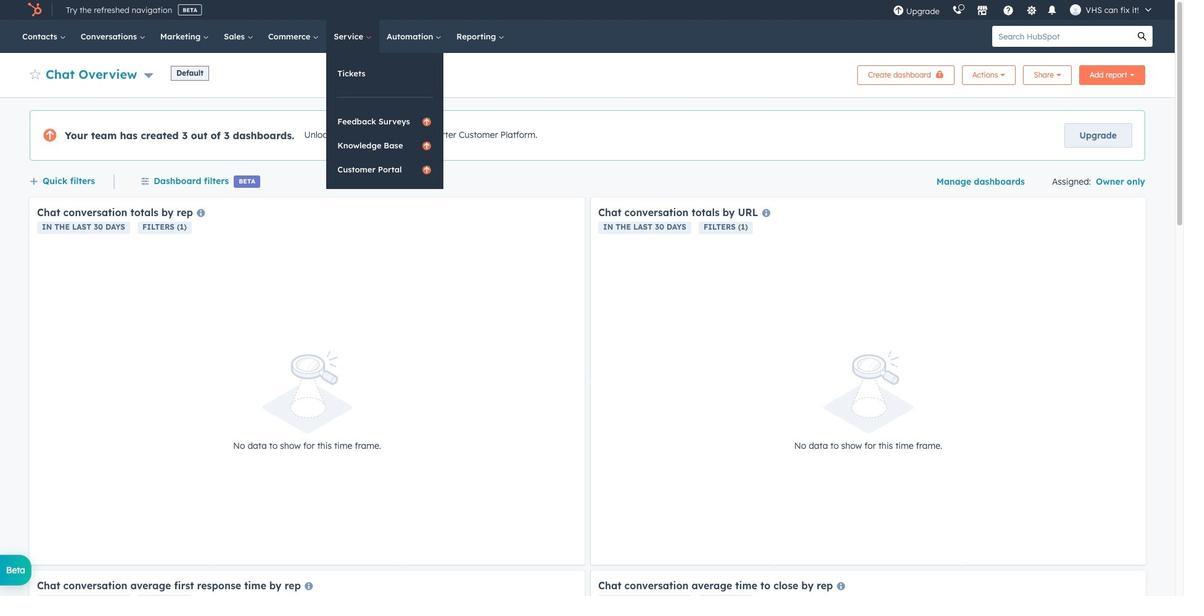 Task type: locate. For each thing, give the bounding box(es) containing it.
menu
[[887, 0, 1160, 20]]

marketplaces image
[[977, 6, 988, 17]]

chat conversation average first response time by rep element
[[30, 572, 585, 597]]

banner
[[30, 62, 1145, 85]]

jer mill image
[[1070, 4, 1081, 15]]

chat conversation totals by rep element
[[30, 198, 585, 566]]



Task type: describe. For each thing, give the bounding box(es) containing it.
chat conversation average time to close by rep element
[[591, 572, 1146, 597]]

Search HubSpot search field
[[992, 26, 1132, 47]]

service menu
[[326, 53, 444, 189]]

chat conversation totals by url element
[[591, 198, 1146, 566]]



Task type: vqa. For each thing, say whether or not it's contained in the screenshot.
first 30 + installs from the right
no



